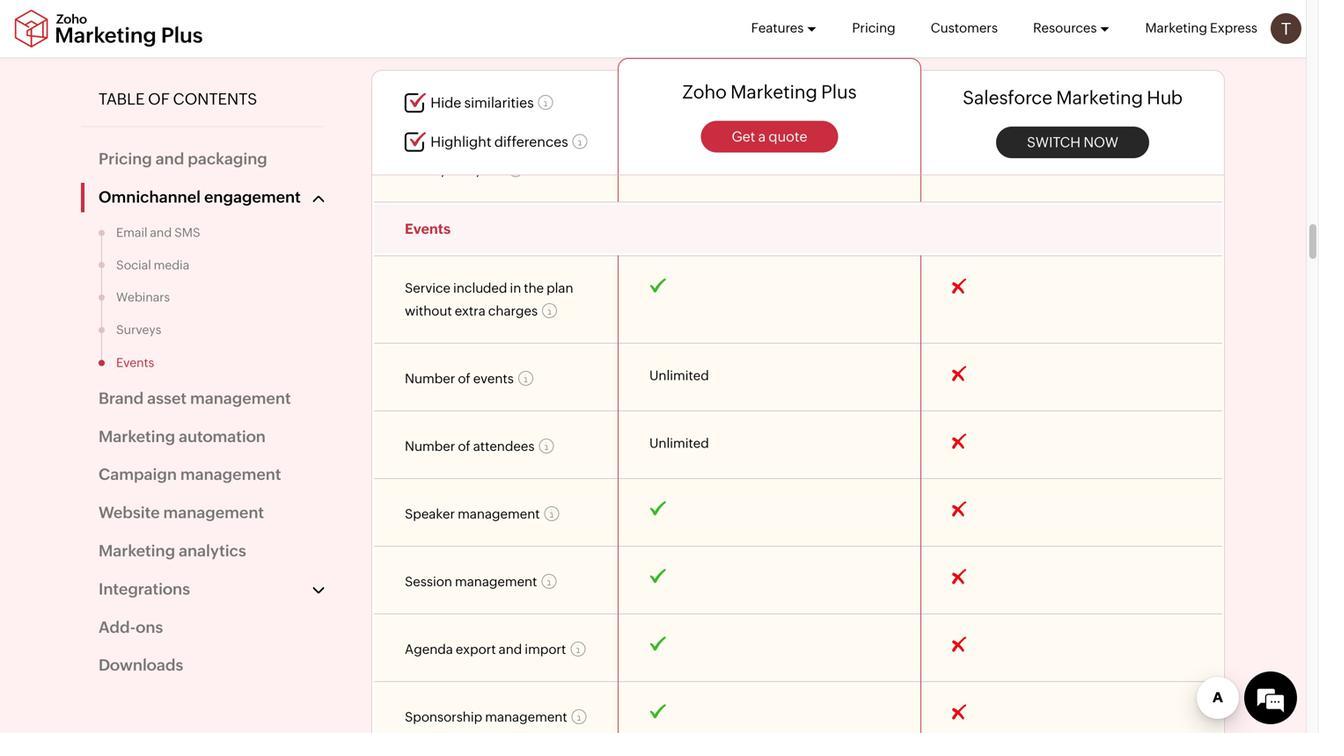 Task type: locate. For each thing, give the bounding box(es) containing it.
add-ons
[[99, 619, 163, 637]]

omnichannel engagement
[[99, 188, 301, 206]]

terry turtle image
[[1271, 13, 1302, 44]]

zoho marketingplus logo image
[[13, 9, 204, 48]]

management down automation
[[180, 466, 281, 484]]

similarities
[[464, 95, 534, 111]]

sms
[[174, 226, 200, 240]]

unlimited
[[649, 368, 709, 384], [649, 436, 709, 451]]

switch now
[[1027, 134, 1118, 150]]

0 vertical spatial and
[[155, 150, 184, 168]]

hide similarities
[[431, 95, 534, 111]]

switch now link
[[996, 127, 1149, 158]]

0 vertical spatial pricing
[[852, 20, 896, 36]]

pricing and packaging
[[99, 150, 267, 168]]

0 vertical spatial unlimited
[[649, 368, 709, 384]]

marketing express link
[[1145, 0, 1258, 56]]

downloads
[[99, 657, 183, 675]]

salesforce marketing hub
[[963, 87, 1183, 108]]

marketing inside marketing express link
[[1145, 20, 1207, 36]]

now
[[1084, 134, 1118, 150]]

marketing analytics
[[99, 542, 246, 560]]

marketing up campaign on the bottom left
[[99, 428, 175, 446]]

engagement
[[204, 188, 301, 206]]

pricing up plus
[[852, 20, 896, 36]]

2 vertical spatial management
[[163, 504, 264, 522]]

marketing left express
[[1145, 20, 1207, 36]]

1 vertical spatial events
[[116, 356, 154, 370]]

1 vertical spatial unlimited
[[649, 436, 709, 451]]

campaign management
[[99, 466, 281, 484]]

surveys
[[116, 323, 161, 337]]

highlight
[[431, 133, 491, 150]]

pricing up omnichannel on the left of page
[[99, 150, 152, 168]]

and left sms
[[150, 226, 172, 240]]

media
[[154, 258, 189, 272]]

campaign
[[99, 466, 177, 484]]

1 vertical spatial and
[[150, 226, 172, 240]]

marketing automation
[[99, 428, 266, 446]]

omnichannel
[[99, 188, 201, 206]]

management up analytics
[[163, 504, 264, 522]]

management for website management
[[163, 504, 264, 522]]

brand asset management
[[99, 390, 291, 408]]

pricing
[[852, 20, 896, 36], [99, 150, 152, 168]]

1 vertical spatial pricing
[[99, 150, 152, 168]]

marketing express
[[1145, 20, 1258, 36]]

1 unlimited from the top
[[649, 368, 709, 384]]

and for email
[[150, 226, 172, 240]]

a
[[758, 128, 766, 144]]

1 vertical spatial management
[[180, 466, 281, 484]]

zoho marketing plus
[[682, 81, 857, 103]]

0 vertical spatial events
[[405, 221, 451, 237]]

table of contents
[[99, 90, 257, 108]]

and up omnichannel on the left of page
[[155, 150, 184, 168]]

highlight differences
[[431, 133, 568, 150]]

management
[[190, 390, 291, 408], [180, 466, 281, 484], [163, 504, 264, 522]]

contents
[[173, 90, 257, 108]]

marketing for marketing automation
[[99, 428, 175, 446]]

plus
[[821, 81, 857, 103]]

quote
[[769, 128, 807, 144]]

pricing for pricing and packaging
[[99, 150, 152, 168]]

marketing up integrations
[[99, 542, 175, 560]]

and for pricing
[[155, 150, 184, 168]]

events
[[405, 221, 451, 237], [116, 356, 154, 370]]

1 horizontal spatial pricing
[[852, 20, 896, 36]]

and
[[155, 150, 184, 168], [150, 226, 172, 240]]

marketing
[[1145, 20, 1207, 36], [731, 81, 817, 103], [1056, 87, 1143, 108], [99, 428, 175, 446], [99, 542, 175, 560]]

management up automation
[[190, 390, 291, 408]]

0 horizontal spatial pricing
[[99, 150, 152, 168]]

salesforce
[[963, 87, 1053, 108]]



Task type: describe. For each thing, give the bounding box(es) containing it.
resources link
[[1033, 0, 1110, 56]]

website management
[[99, 504, 264, 522]]

of
[[148, 90, 170, 108]]

marketing up get a quote
[[731, 81, 817, 103]]

website
[[99, 504, 160, 522]]

integrations
[[99, 581, 190, 599]]

0 horizontal spatial events
[[116, 356, 154, 370]]

express
[[1210, 20, 1258, 36]]

email
[[116, 226, 147, 240]]

marketing for marketing analytics
[[99, 542, 175, 560]]

social
[[116, 258, 151, 272]]

asset
[[147, 390, 187, 408]]

analytics
[[179, 542, 246, 560]]

features link
[[751, 0, 817, 56]]

1 horizontal spatial events
[[405, 221, 451, 237]]

webinars
[[116, 290, 170, 304]]

ons
[[136, 619, 163, 637]]

pricing link
[[852, 0, 896, 56]]

marketing for marketing express
[[1145, 20, 1207, 36]]

zoho
[[682, 81, 727, 103]]

hide
[[431, 95, 461, 111]]

management for campaign management
[[180, 466, 281, 484]]

get a quote
[[732, 128, 807, 144]]

hub
[[1147, 87, 1183, 108]]

packaging
[[188, 150, 267, 168]]

features
[[751, 20, 804, 36]]

add-
[[99, 619, 136, 637]]

differences
[[494, 133, 568, 150]]

get
[[732, 128, 755, 144]]

email and sms
[[116, 226, 200, 240]]

0 vertical spatial management
[[190, 390, 291, 408]]

customers link
[[931, 0, 998, 56]]

marketing up now
[[1056, 87, 1143, 108]]

switch
[[1027, 134, 1081, 150]]

get a quote link
[[701, 121, 838, 152]]

2 unlimited from the top
[[649, 436, 709, 451]]

resources
[[1033, 20, 1097, 36]]

table
[[99, 90, 145, 108]]

social media
[[116, 258, 189, 272]]

automation
[[179, 428, 266, 446]]

pricing for pricing
[[852, 20, 896, 36]]

brand
[[99, 390, 144, 408]]

customers
[[931, 20, 998, 36]]



Task type: vqa. For each thing, say whether or not it's contained in the screenshot.
Segments
no



